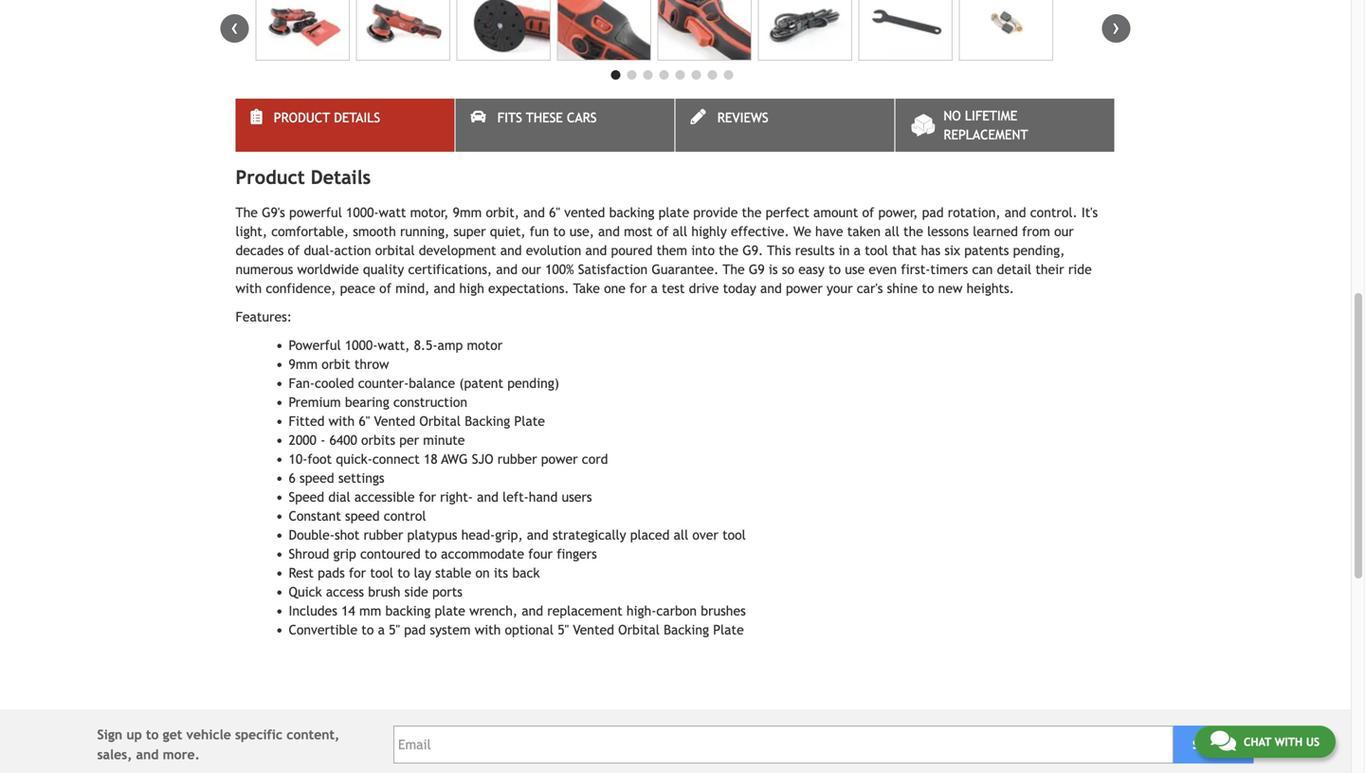 Task type: describe. For each thing, give the bounding box(es) containing it.
all inside features: powerful 1000-watt, 8.5-amp motor 9mm orbit throw fan-cooled counter-balance (patent pending) premium bearing construction fitted with 6" vented orbital backing plate 2000 - 6400 orbits per minute 10-foot quick-connect 18 awg sjo rubber power cord 6 speed settings speed dial accessible for right- and left-hand users constant speed control double-shot rubber platypus head-grip, and strategically placed all over tool shroud grip contoured to accommodate four fingers rest pads for tool to lay stable on its back quick access brush side ports includes 14 mm backing plate wrench, and replacement high-carbon brushes convertible to a 5" pad system with optional 5" vented orbital backing plate
[[674, 528, 689, 543]]

contoured
[[360, 547, 421, 562]]

8.5-
[[414, 338, 438, 353]]

to up evolution
[[553, 224, 566, 239]]

over
[[693, 528, 719, 543]]

no lifetime replacement link
[[896, 99, 1115, 152]]

watt,
[[378, 338, 410, 353]]

and down is
[[761, 281, 782, 296]]

of down quality
[[380, 281, 392, 296]]

car's
[[857, 281, 883, 296]]

14
[[342, 603, 355, 619]]

quick-
[[336, 452, 373, 467]]

vented
[[565, 205, 606, 220]]

it's
[[1082, 205, 1099, 220]]

right-
[[440, 490, 473, 505]]

this
[[768, 243, 792, 258]]

per
[[400, 433, 419, 448]]

awg
[[442, 452, 468, 467]]

pad inside features: powerful 1000-watt, 8.5-amp motor 9mm orbit throw fan-cooled counter-balance (patent pending) premium bearing construction fitted with 6" vented orbital backing plate 2000 - 6400 orbits per minute 10-foot quick-connect 18 awg sjo rubber power cord 6 speed settings speed dial accessible for right- and left-hand users constant speed control double-shot rubber platypus head-grip, and strategically placed all over tool shroud grip contoured to accommodate four fingers rest pads for tool to lay stable on its back quick access brush side ports includes 14 mm backing plate wrench, and replacement high-carbon brushes convertible to a 5" pad system with optional 5" vented orbital backing plate
[[404, 622, 426, 638]]

orbital
[[375, 243, 415, 258]]

head-
[[462, 528, 495, 543]]

connect
[[373, 452, 420, 467]]

worldwide
[[297, 262, 359, 277]]

fan-
[[289, 376, 315, 391]]

specific
[[235, 727, 283, 742]]

10-
[[289, 452, 308, 467]]

powerful
[[289, 205, 342, 220]]

1 horizontal spatial orbital
[[619, 622, 660, 638]]

to up your
[[829, 262, 841, 277]]

‹ link
[[221, 14, 249, 43]]

1 vertical spatial details
[[311, 166, 371, 188]]

with up 6400
[[329, 414, 355, 429]]

minute
[[423, 433, 465, 448]]

to left lay
[[398, 566, 410, 581]]

2 horizontal spatial the
[[904, 224, 924, 239]]

amount
[[814, 205, 859, 220]]

patents
[[965, 243, 1010, 258]]

1 es#4164050 - 10901 - g9 random orbital polisher - at every turn the feature-rich g9 has the precise attention to detail. the nuance that makes great tools great. - griot's - audi bmw volkswagen mercedes benz mini porsche image from the left
[[256, 0, 350, 61]]

to down platypus
[[425, 547, 437, 562]]

of down comfortable, in the left of the page
[[288, 243, 300, 258]]

no
[[944, 108, 962, 123]]

today
[[723, 281, 757, 296]]

decades
[[236, 243, 284, 258]]

we
[[794, 224, 812, 239]]

to left new
[[922, 281, 935, 296]]

them
[[657, 243, 688, 258]]

bearing
[[345, 395, 390, 410]]

smooth
[[353, 224, 396, 239]]

power,
[[879, 205, 919, 220]]

counter-
[[358, 376, 409, 391]]

development
[[419, 243, 497, 258]]

g9
[[749, 262, 765, 277]]

shroud
[[289, 547, 329, 562]]

fits
[[498, 110, 522, 125]]

lifetime
[[966, 108, 1018, 123]]

grip
[[333, 547, 356, 562]]

accommodate
[[441, 547, 525, 562]]

and up learned
[[1005, 205, 1027, 220]]

dial
[[329, 490, 351, 505]]

convertible
[[289, 622, 358, 638]]

control
[[384, 509, 426, 524]]

tool inside the g9's powerful 1000-watt motor, 9mm orbit, and 6" vented backing plate provide the perfect amount of power, pad rotation, and control. it's light, comfortable, smooth running, super quiet, fun to use, and most of all highly effective. we have taken all the lessons learned from our decades of dual-action orbital development and evolution and poured them into the g9. this results in a tool that has six patents pending, numerous worldwide quality certifications, and our 100% satisfaction guarantee. the g9 is so easy to use even first-timers can detail their ride with confidence, peace of mind, and high expectations. take one for a test drive today and power your car's shine to new heights.
[[865, 243, 889, 258]]

orbits
[[361, 433, 396, 448]]

your
[[827, 281, 853, 296]]

chat
[[1244, 735, 1272, 748]]

1 horizontal spatial for
[[419, 490, 436, 505]]

0 vertical spatial product
[[274, 110, 330, 125]]

0 vertical spatial backing
[[465, 414, 511, 429]]

and up optional
[[522, 603, 544, 619]]

numerous
[[236, 262, 293, 277]]

comfortable,
[[271, 224, 349, 239]]

get
[[163, 727, 182, 742]]

mm
[[359, 603, 382, 619]]

1000- inside the g9's powerful 1000-watt motor, 9mm orbit, and 6" vented backing plate provide the perfect amount of power, pad rotation, and control. it's light, comfortable, smooth running, super quiet, fun to use, and most of all highly effective. we have taken all the lessons learned from our decades of dual-action orbital development and evolution and poured them into the g9. this results in a tool that has six patents pending, numerous worldwide quality certifications, and our 100% satisfaction guarantee. the g9 is so easy to use even first-timers can detail their ride with confidence, peace of mind, and high expectations. take one for a test drive today and power your car's shine to new heights.
[[346, 205, 379, 220]]

1 5" from the left
[[389, 622, 400, 638]]

have
[[816, 224, 844, 239]]

plate inside the g9's powerful 1000-watt motor, 9mm orbit, and 6" vented backing plate provide the perfect amount of power, pad rotation, and control. it's light, comfortable, smooth running, super quiet, fun to use, and most of all highly effective. we have taken all the lessons learned from our decades of dual-action orbital development and evolution and poured them into the g9. this results in a tool that has six patents pending, numerous worldwide quality certifications, and our 100% satisfaction guarantee. the g9 is so easy to use even first-timers can detail their ride with confidence, peace of mind, and high expectations. take one for a test drive today and power your car's shine to new heights.
[[659, 205, 690, 220]]

fingers
[[557, 547, 597, 562]]

and left left- at the left of the page
[[477, 490, 499, 505]]

cooled
[[315, 376, 354, 391]]

cord
[[582, 452, 608, 467]]

ports
[[432, 584, 463, 600]]

brushes
[[701, 603, 746, 619]]

0 horizontal spatial rubber
[[364, 528, 403, 543]]

placed
[[631, 528, 670, 543]]

is
[[769, 262, 778, 277]]

0 vertical spatial a
[[854, 243, 861, 258]]

0 horizontal spatial speed
[[300, 471, 334, 486]]

18
[[424, 452, 438, 467]]

1 horizontal spatial our
[[1055, 224, 1074, 239]]

peace
[[340, 281, 376, 296]]

2 es#4164050 - 10901 - g9 random orbital polisher - at every turn the feature-rich g9 has the precise attention to detail. the nuance that makes great tools great. - griot's - audi bmw volkswagen mercedes benz mini porsche image from the left
[[356, 0, 450, 61]]

1 vertical spatial backing
[[664, 622, 710, 638]]

certifications,
[[408, 262, 492, 277]]

all up them
[[673, 224, 688, 239]]

that
[[893, 243, 917, 258]]

pad inside the g9's powerful 1000-watt motor, 9mm orbit, and 6" vented backing plate provide the perfect amount of power, pad rotation, and control. it's light, comfortable, smooth running, super quiet, fun to use, and most of all highly effective. we have taken all the lessons learned from our decades of dual-action orbital development and evolution and poured them into the g9. this results in a tool that has six patents pending, numerous worldwide quality certifications, and our 100% satisfaction guarantee. the g9 is so easy to use even first-timers can detail their ride with confidence, peace of mind, and high expectations. take one for a test drive today and power your car's shine to new heights.
[[923, 205, 944, 220]]

1 vertical spatial tool
[[723, 528, 746, 543]]

fits these cars
[[498, 110, 597, 125]]

replacement
[[548, 603, 623, 619]]

fun
[[530, 224, 549, 239]]

even
[[869, 262, 898, 277]]

can
[[973, 262, 994, 277]]

1 vertical spatial vented
[[573, 622, 615, 638]]

1 horizontal spatial speed
[[345, 509, 380, 524]]

balance
[[409, 376, 455, 391]]

super
[[454, 224, 486, 239]]

platypus
[[407, 528, 458, 543]]

us
[[1307, 735, 1320, 748]]

use
[[845, 262, 865, 277]]

1 vertical spatial product details
[[236, 166, 371, 188]]

9mm inside the g9's powerful 1000-watt motor, 9mm orbit, and 6" vented backing plate provide the perfect amount of power, pad rotation, and control. it's light, comfortable, smooth running, super quiet, fun to use, and most of all highly effective. we have taken all the lessons learned from our decades of dual-action orbital development and evolution and poured them into the g9. this results in a tool that has six patents pending, numerous worldwide quality certifications, and our 100% satisfaction guarantee. the g9 is so easy to use even first-timers can detail their ride with confidence, peace of mind, and high expectations. take one for a test drive today and power your car's shine to new heights.
[[453, 205, 482, 220]]

mind,
[[396, 281, 430, 296]]

fits these cars link
[[456, 99, 675, 152]]

to down mm
[[362, 622, 374, 638]]

and right use,
[[599, 224, 620, 239]]

for inside the g9's powerful 1000-watt motor, 9mm orbit, and 6" vented backing plate provide the perfect amount of power, pad rotation, and control. it's light, comfortable, smooth running, super quiet, fun to use, and most of all highly effective. we have taken all the lessons learned from our decades of dual-action orbital development and evolution and poured them into the g9. this results in a tool that has six patents pending, numerous worldwide quality certifications, and our 100% satisfaction guarantee. the g9 is so easy to use even first-timers can detail their ride with confidence, peace of mind, and high expectations. take one for a test drive today and power your car's shine to new heights.
[[630, 281, 647, 296]]

0 vertical spatial rubber
[[498, 452, 537, 467]]

fitted
[[289, 414, 325, 429]]

new
[[939, 281, 963, 296]]

features: powerful 1000-watt, 8.5-amp motor 9mm orbit throw fan-cooled counter-balance (patent pending) premium bearing construction fitted with 6" vented orbital backing plate 2000 - 6400 orbits per minute 10-foot quick-connect 18 awg sjo rubber power cord 6 speed settings speed dial accessible for right- and left-hand users constant speed control double-shot rubber platypus head-grip, and strategically placed all over tool shroud grip contoured to accommodate four fingers rest pads for tool to lay stable on its back quick access brush side ports includes 14 mm backing plate wrench, and replacement high-carbon brushes convertible to a 5" pad system with optional 5" vented orbital backing plate
[[236, 309, 746, 638]]

and down use,
[[586, 243, 607, 258]]

0 horizontal spatial tool
[[370, 566, 394, 581]]

6" inside the g9's powerful 1000-watt motor, 9mm orbit, and 6" vented backing plate provide the perfect amount of power, pad rotation, and control. it's light, comfortable, smooth running, super quiet, fun to use, and most of all highly effective. we have taken all the lessons learned from our decades of dual-action orbital development and evolution and poured them into the g9. this results in a tool that has six patents pending, numerous worldwide quality certifications, and our 100% satisfaction guarantee. the g9 is so easy to use even first-timers can detail their ride with confidence, peace of mind, and high expectations. take one for a test drive today and power your car's shine to new heights.
[[549, 205, 561, 220]]

brush
[[368, 584, 401, 600]]

with inside the g9's powerful 1000-watt motor, 9mm orbit, and 6" vented backing plate provide the perfect amount of power, pad rotation, and control. it's light, comfortable, smooth running, super quiet, fun to use, and most of all highly effective. we have taken all the lessons learned from our decades of dual-action orbital development and evolution and poured them into the g9. this results in a tool that has six patents pending, numerous worldwide quality certifications, and our 100% satisfaction guarantee. the g9 is so easy to use even first-timers can detail their ride with confidence, peace of mind, and high expectations. take one for a test drive today and power your car's shine to new heights.
[[236, 281, 262, 296]]

easy
[[799, 262, 825, 277]]

ride
[[1069, 262, 1092, 277]]

3 es#4164050 - 10901 - g9 random orbital polisher - at every turn the feature-rich g9 has the precise attention to detail. the nuance that makes great tools great. - griot's - audi bmw volkswagen mercedes benz mini porsche image from the left
[[457, 0, 551, 61]]



Task type: vqa. For each thing, say whether or not it's contained in the screenshot.
Sign up to get vehicle specific content, sales, and more.'s Sign
yes



Task type: locate. For each thing, give the bounding box(es) containing it.
tool up brush
[[370, 566, 394, 581]]

reviews link
[[676, 99, 895, 152]]

1 vertical spatial 6"
[[359, 414, 370, 429]]

0 horizontal spatial 6"
[[359, 414, 370, 429]]

with down numerous
[[236, 281, 262, 296]]

backing inside the g9's powerful 1000-watt motor, 9mm orbit, and 6" vented backing plate provide the perfect amount of power, pad rotation, and control. it's light, comfortable, smooth running, super quiet, fun to use, and most of all highly effective. we have taken all the lessons learned from our decades of dual-action orbital development and evolution and poured them into the g9. this results in a tool that has six patents pending, numerous worldwide quality certifications, and our 100% satisfaction guarantee. the g9 is so easy to use even first-timers can detail their ride with confidence, peace of mind, and high expectations. take one for a test drive today and power your car's shine to new heights.
[[610, 205, 655, 220]]

hand
[[529, 490, 558, 505]]

a left test
[[651, 281, 658, 296]]

backing inside features: powerful 1000-watt, 8.5-amp motor 9mm orbit throw fan-cooled counter-balance (patent pending) premium bearing construction fitted with 6" vented orbital backing plate 2000 - 6400 orbits per minute 10-foot quick-connect 18 awg sjo rubber power cord 6 speed settings speed dial accessible for right- and left-hand users constant speed control double-shot rubber platypus head-grip, and strategically placed all over tool shroud grip contoured to accommodate four fingers rest pads for tool to lay stable on its back quick access brush side ports includes 14 mm backing plate wrench, and replacement high-carbon brushes convertible to a 5" pad system with optional 5" vented orbital backing plate
[[386, 603, 431, 619]]

product
[[274, 110, 330, 125], [236, 166, 305, 188]]

all
[[673, 224, 688, 239], [885, 224, 900, 239], [674, 528, 689, 543]]

orbital down the high-
[[619, 622, 660, 638]]

2 horizontal spatial a
[[854, 243, 861, 258]]

sign up sales,
[[97, 727, 122, 742]]

in
[[839, 243, 850, 258]]

0 vertical spatial backing
[[610, 205, 655, 220]]

our up expectations. on the left top of page
[[522, 262, 542, 277]]

poured
[[611, 243, 653, 258]]

vented down replacement
[[573, 622, 615, 638]]

and
[[524, 205, 545, 220], [1005, 205, 1027, 220], [599, 224, 620, 239], [501, 243, 522, 258], [586, 243, 607, 258], [496, 262, 518, 277], [434, 281, 456, 296], [761, 281, 782, 296], [477, 490, 499, 505], [527, 528, 549, 543], [522, 603, 544, 619], [136, 747, 159, 762]]

6400
[[330, 433, 357, 448]]

optional
[[505, 622, 554, 638]]

0 vertical spatial details
[[334, 110, 380, 125]]

quick
[[289, 584, 322, 600]]

and up fun
[[524, 205, 545, 220]]

sign
[[97, 727, 122, 742], [1193, 738, 1217, 751]]

1 horizontal spatial up
[[1221, 738, 1235, 751]]

the left g9. on the right top of page
[[719, 243, 739, 258]]

0 horizontal spatial 9mm
[[289, 357, 318, 372]]

2 vertical spatial for
[[349, 566, 366, 581]]

has
[[921, 243, 941, 258]]

for
[[630, 281, 647, 296], [419, 490, 436, 505], [349, 566, 366, 581]]

0 vertical spatial the
[[236, 205, 258, 220]]

6" up fun
[[549, 205, 561, 220]]

1 horizontal spatial pad
[[923, 205, 944, 220]]

plate down brushes
[[714, 622, 744, 638]]

1 vertical spatial 1000-
[[345, 338, 378, 353]]

0 horizontal spatial the
[[236, 205, 258, 220]]

6 es#4164050 - 10901 - g9 random orbital polisher - at every turn the feature-rich g9 has the precise attention to detail. the nuance that makes great tools great. - griot's - audi bmw volkswagen mercedes benz mini porsche image from the left
[[758, 0, 853, 61]]

1 vertical spatial plate
[[714, 622, 744, 638]]

construction
[[394, 395, 468, 410]]

tool
[[865, 243, 889, 258], [723, 528, 746, 543], [370, 566, 394, 581]]

the up the today
[[723, 262, 745, 277]]

power left cord
[[541, 452, 578, 467]]

and right sales,
[[136, 747, 159, 762]]

guarantee.
[[652, 262, 719, 277]]

quality
[[363, 262, 404, 277]]

6"
[[549, 205, 561, 220], [359, 414, 370, 429]]

-
[[321, 433, 326, 448]]

1 vertical spatial orbital
[[619, 622, 660, 638]]

Email email field
[[394, 726, 1174, 764]]

heights.
[[967, 281, 1015, 296]]

0 vertical spatial plate
[[515, 414, 545, 429]]

6" down the bearing
[[359, 414, 370, 429]]

0 horizontal spatial the
[[719, 243, 739, 258]]

double-
[[289, 528, 335, 543]]

0 horizontal spatial vented
[[374, 414, 416, 429]]

and up four on the bottom of the page
[[527, 528, 549, 543]]

0 vertical spatial the
[[742, 205, 762, 220]]

backing down side
[[386, 603, 431, 619]]

1 horizontal spatial 6"
[[549, 205, 561, 220]]

2 horizontal spatial for
[[630, 281, 647, 296]]

power inside the g9's powerful 1000-watt motor, 9mm orbit, and 6" vented backing plate provide the perfect amount of power, pad rotation, and control. it's light, comfortable, smooth running, super quiet, fun to use, and most of all highly effective. we have taken all the lessons learned from our decades of dual-action orbital development and evolution and poured them into the g9. this results in a tool that has six patents pending, numerous worldwide quality certifications, and our 100% satisfaction guarantee. the g9 is so easy to use even first-timers can detail their ride with confidence, peace of mind, and high expectations. take one for a test drive today and power your car's shine to new heights.
[[786, 281, 823, 296]]

all down power,
[[885, 224, 900, 239]]

1 vertical spatial pad
[[404, 622, 426, 638]]

stable
[[436, 566, 472, 581]]

sign inside button
[[1193, 738, 1217, 751]]

6" inside features: powerful 1000-watt, 8.5-amp motor 9mm orbit throw fan-cooled counter-balance (patent pending) premium bearing construction fitted with 6" vented orbital backing plate 2000 - 6400 orbits per minute 10-foot quick-connect 18 awg sjo rubber power cord 6 speed settings speed dial accessible for right- and left-hand users constant speed control double-shot rubber platypus head-grip, and strategically placed all over tool shroud grip contoured to accommodate four fingers rest pads for tool to lay stable on its back quick access brush side ports includes 14 mm backing plate wrench, and replacement high-carbon brushes convertible to a 5" pad system with optional 5" vented orbital backing plate
[[359, 414, 370, 429]]

left-
[[503, 490, 529, 505]]

9mm up fan-
[[289, 357, 318, 372]]

0 horizontal spatial for
[[349, 566, 366, 581]]

0 vertical spatial 6"
[[549, 205, 561, 220]]

sign for sign up
[[1193, 738, 1217, 751]]

wrench,
[[470, 603, 518, 619]]

0 horizontal spatial 5"
[[389, 622, 400, 638]]

for right one
[[630, 281, 647, 296]]

our down control. on the right top of the page
[[1055, 224, 1074, 239]]

1 horizontal spatial power
[[786, 281, 823, 296]]

grip,
[[495, 528, 523, 543]]

0 horizontal spatial our
[[522, 262, 542, 277]]

1 horizontal spatial a
[[651, 281, 658, 296]]

9mm inside features: powerful 1000-watt, 8.5-amp motor 9mm orbit throw fan-cooled counter-balance (patent pending) premium bearing construction fitted with 6" vented orbital backing plate 2000 - 6400 orbits per minute 10-foot quick-connect 18 awg sjo rubber power cord 6 speed settings speed dial accessible for right- and left-hand users constant speed control double-shot rubber platypus head-grip, and strategically placed all over tool shroud grip contoured to accommodate four fingers rest pads for tool to lay stable on its back quick access brush side ports includes 14 mm backing plate wrench, and replacement high-carbon brushes convertible to a 5" pad system with optional 5" vented orbital backing plate
[[289, 357, 318, 372]]

0 vertical spatial tool
[[865, 243, 889, 258]]

1 horizontal spatial the
[[742, 205, 762, 220]]

tool right over
[[723, 528, 746, 543]]

1 vertical spatial plate
[[435, 603, 466, 619]]

orbital up minute
[[420, 414, 461, 429]]

detail
[[998, 262, 1032, 277]]

1 vertical spatial speed
[[345, 509, 380, 524]]

a
[[854, 243, 861, 258], [651, 281, 658, 296], [378, 622, 385, 638]]

dual-
[[304, 243, 334, 258]]

0 vertical spatial power
[[786, 281, 823, 296]]

and up expectations. on the left top of page
[[496, 262, 518, 277]]

1 vertical spatial the
[[904, 224, 924, 239]]

pad left system
[[404, 622, 426, 638]]

0 horizontal spatial power
[[541, 452, 578, 467]]

rubber
[[498, 452, 537, 467], [364, 528, 403, 543]]

plate
[[515, 414, 545, 429], [714, 622, 744, 638]]

100%
[[546, 262, 574, 277]]

0 horizontal spatial backing
[[465, 414, 511, 429]]

1 horizontal spatial plate
[[714, 622, 744, 638]]

settings
[[338, 471, 385, 486]]

7 es#4164050 - 10901 - g9 random orbital polisher - at every turn the feature-rich g9 has the precise attention to detail. the nuance that makes great tools great. - griot's - audi bmw volkswagen mercedes benz mini porsche image from the left
[[859, 0, 953, 61]]

vented
[[374, 414, 416, 429], [573, 622, 615, 638]]

for left right-
[[419, 490, 436, 505]]

the up light,
[[236, 205, 258, 220]]

0 vertical spatial 9mm
[[453, 205, 482, 220]]

chat with us link
[[1195, 726, 1337, 758]]

into
[[692, 243, 715, 258]]

of up them
[[657, 224, 669, 239]]

plate down pending)
[[515, 414, 545, 429]]

perfect
[[766, 205, 810, 220]]

0 vertical spatial product details
[[274, 110, 380, 125]]

2 horizontal spatial tool
[[865, 243, 889, 258]]

1 vertical spatial a
[[651, 281, 658, 296]]

the up effective. on the top right of the page
[[742, 205, 762, 220]]

take
[[573, 281, 600, 296]]

powerful
[[289, 338, 341, 353]]

1 vertical spatial backing
[[386, 603, 431, 619]]

1 horizontal spatial sign
[[1193, 738, 1217, 751]]

speed
[[289, 490, 325, 505]]

rest
[[289, 566, 314, 581]]

its
[[494, 566, 509, 581]]

up left chat
[[1221, 738, 1235, 751]]

all left over
[[674, 528, 689, 543]]

0 horizontal spatial up
[[126, 727, 142, 742]]

strategically
[[553, 528, 627, 543]]

1 horizontal spatial tool
[[723, 528, 746, 543]]

0 vertical spatial 1000-
[[346, 205, 379, 220]]

2 vertical spatial tool
[[370, 566, 394, 581]]

a right in
[[854, 243, 861, 258]]

2 vertical spatial a
[[378, 622, 385, 638]]

8 es#4164050 - 10901 - g9 random orbital polisher - at every turn the feature-rich g9 has the precise attention to detail. the nuance that makes great tools great. - griot's - audi bmw volkswagen mercedes benz mini porsche image from the left
[[959, 0, 1054, 61]]

1000- inside features: powerful 1000-watt, 8.5-amp motor 9mm orbit throw fan-cooled counter-balance (patent pending) premium bearing construction fitted with 6" vented orbital backing plate 2000 - 6400 orbits per minute 10-foot quick-connect 18 awg sjo rubber power cord 6 speed settings speed dial accessible for right- and left-hand users constant speed control double-shot rubber platypus head-grip, and strategically placed all over tool shroud grip contoured to accommodate four fingers rest pads for tool to lay stable on its back quick access brush side ports includes 14 mm backing plate wrench, and replacement high-carbon brushes convertible to a 5" pad system with optional 5" vented orbital backing plate
[[345, 338, 378, 353]]

and down quiet,
[[501, 243, 522, 258]]

most
[[624, 224, 653, 239]]

up for sign up to get vehicle specific content, sales, and more.
[[126, 727, 142, 742]]

control.
[[1031, 205, 1078, 220]]

0 horizontal spatial a
[[378, 622, 385, 638]]

to left the 'get'
[[146, 727, 159, 742]]

1 vertical spatial for
[[419, 490, 436, 505]]

1 vertical spatial 9mm
[[289, 357, 318, 372]]

no lifetime replacement
[[944, 108, 1029, 142]]

from
[[1023, 224, 1051, 239]]

1 vertical spatial the
[[723, 262, 745, 277]]

0 vertical spatial for
[[630, 281, 647, 296]]

pad
[[923, 205, 944, 220], [404, 622, 426, 638]]

to inside sign up to get vehicle specific content, sales, and more.
[[146, 727, 159, 742]]

› link
[[1103, 14, 1131, 43]]

a down mm
[[378, 622, 385, 638]]

rubber up contoured
[[364, 528, 403, 543]]

tool up even on the right top of page
[[865, 243, 889, 258]]

sign inside sign up to get vehicle specific content, sales, and more.
[[97, 727, 122, 742]]

these
[[526, 110, 563, 125]]

quiet,
[[490, 224, 526, 239]]

up inside sign up to get vehicle specific content, sales, and more.
[[126, 727, 142, 742]]

plate up system
[[435, 603, 466, 619]]

replacement
[[944, 127, 1029, 142]]

9mm
[[453, 205, 482, 220], [289, 357, 318, 372]]

sign left chat
[[1193, 738, 1217, 751]]

(patent
[[459, 376, 504, 391]]

0 horizontal spatial orbital
[[420, 414, 461, 429]]

backing down carbon
[[664, 622, 710, 638]]

‹
[[231, 14, 239, 40]]

up up sales,
[[126, 727, 142, 742]]

backing up most at the left top of the page
[[610, 205, 655, 220]]

0 vertical spatial vented
[[374, 414, 416, 429]]

features:
[[236, 309, 292, 325]]

with left us
[[1275, 735, 1303, 748]]

rubber right sjo
[[498, 452, 537, 467]]

1000- up throw
[[345, 338, 378, 353]]

test
[[662, 281, 685, 296]]

0 horizontal spatial backing
[[386, 603, 431, 619]]

9mm up the super
[[453, 205, 482, 220]]

backing up sjo
[[465, 414, 511, 429]]

power
[[786, 281, 823, 296], [541, 452, 578, 467]]

motor
[[467, 338, 503, 353]]

speed down foot
[[300, 471, 334, 486]]

1 horizontal spatial rubber
[[498, 452, 537, 467]]

pad up lessons
[[923, 205, 944, 220]]

1 horizontal spatial backing
[[664, 622, 710, 638]]

a inside features: powerful 1000-watt, 8.5-amp motor 9mm orbit throw fan-cooled counter-balance (patent pending) premium bearing construction fitted with 6" vented orbital backing plate 2000 - 6400 orbits per minute 10-foot quick-connect 18 awg sjo rubber power cord 6 speed settings speed dial accessible for right- and left-hand users constant speed control double-shot rubber platypus head-grip, and strategically placed all over tool shroud grip contoured to accommodate four fingers rest pads for tool to lay stable on its back quick access brush side ports includes 14 mm backing plate wrench, and replacement high-carbon brushes convertible to a 5" pad system with optional 5" vented orbital backing plate
[[378, 622, 385, 638]]

0 horizontal spatial pad
[[404, 622, 426, 638]]

0 horizontal spatial plate
[[515, 414, 545, 429]]

1 horizontal spatial 5"
[[558, 622, 569, 638]]

1000- up smooth
[[346, 205, 379, 220]]

0 vertical spatial pad
[[923, 205, 944, 220]]

5 es#4164050 - 10901 - g9 random orbital polisher - at every turn the feature-rich g9 has the precise attention to detail. the nuance that makes great tools great. - griot's - audi bmw volkswagen mercedes benz mini porsche image from the left
[[658, 0, 752, 61]]

2 5" from the left
[[558, 622, 569, 638]]

1 vertical spatial product
[[236, 166, 305, 188]]

0 horizontal spatial sign
[[97, 727, 122, 742]]

and down the certifications,
[[434, 281, 456, 296]]

our
[[1055, 224, 1074, 239], [522, 262, 542, 277]]

up inside button
[[1221, 738, 1235, 751]]

and inside sign up to get vehicle specific content, sales, and more.
[[136, 747, 159, 762]]

0 horizontal spatial plate
[[435, 603, 466, 619]]

of up taken
[[863, 205, 875, 220]]

highly
[[692, 224, 727, 239]]

plate up them
[[659, 205, 690, 220]]

1 horizontal spatial vented
[[573, 622, 615, 638]]

2 vertical spatial the
[[719, 243, 739, 258]]

access
[[326, 584, 364, 600]]

1 horizontal spatial the
[[723, 262, 745, 277]]

5" down brush
[[389, 622, 400, 638]]

power inside features: powerful 1000-watt, 8.5-amp motor 9mm orbit throw fan-cooled counter-balance (patent pending) premium bearing construction fitted with 6" vented orbital backing plate 2000 - 6400 orbits per minute 10-foot quick-connect 18 awg sjo rubber power cord 6 speed settings speed dial accessible for right- and left-hand users constant speed control double-shot rubber platypus head-grip, and strategically placed all over tool shroud grip contoured to accommodate four fingers rest pads for tool to lay stable on its back quick access brush side ports includes 14 mm backing plate wrench, and replacement high-carbon brushes convertible to a 5" pad system with optional 5" vented orbital backing plate
[[541, 452, 578, 467]]

with down "wrench,"
[[475, 622, 501, 638]]

high-
[[627, 603, 657, 619]]

for up access
[[349, 566, 366, 581]]

sign for sign up to get vehicle specific content, sales, and more.
[[97, 727, 122, 742]]

amp
[[438, 338, 463, 353]]

foot
[[308, 452, 332, 467]]

5" down replacement
[[558, 622, 569, 638]]

4 es#4164050 - 10901 - g9 random orbital polisher - at every turn the feature-rich g9 has the precise attention to detail. the nuance that makes great tools great. - griot's - audi bmw volkswagen mercedes benz mini porsche image from the left
[[557, 0, 651, 61]]

confidence,
[[266, 281, 336, 296]]

es#4164050 - 10901 - g9 random orbital polisher - at every turn the feature-rich g9 has the precise attention to detail. the nuance that makes great tools great. - griot's - audi bmw volkswagen mercedes benz mini porsche image
[[256, 0, 350, 61], [356, 0, 450, 61], [457, 0, 551, 61], [557, 0, 651, 61], [658, 0, 752, 61], [758, 0, 853, 61], [859, 0, 953, 61], [959, 0, 1054, 61]]

shine
[[887, 281, 918, 296]]

speed up shot
[[345, 509, 380, 524]]

comments image
[[1211, 729, 1237, 752]]

reviews
[[718, 110, 769, 125]]

six
[[945, 243, 961, 258]]

1 vertical spatial power
[[541, 452, 578, 467]]

accessible
[[355, 490, 415, 505]]

0 vertical spatial our
[[1055, 224, 1074, 239]]

high
[[460, 281, 485, 296]]

vented up per
[[374, 414, 416, 429]]

plate inside features: powerful 1000-watt, 8.5-amp motor 9mm orbit throw fan-cooled counter-balance (patent pending) premium bearing construction fitted with 6" vented orbital backing plate 2000 - 6400 orbits per minute 10-foot quick-connect 18 awg sjo rubber power cord 6 speed settings speed dial accessible for right- and left-hand users constant speed control double-shot rubber platypus head-grip, and strategically placed all over tool shroud grip contoured to accommodate four fingers rest pads for tool to lay stable on its back quick access brush side ports includes 14 mm backing plate wrench, and replacement high-carbon brushes convertible to a 5" pad system with optional 5" vented orbital backing plate
[[435, 603, 466, 619]]

1 vertical spatial rubber
[[364, 528, 403, 543]]

running,
[[400, 224, 450, 239]]

1 vertical spatial our
[[522, 262, 542, 277]]

power down easy on the right top of the page
[[786, 281, 823, 296]]

up for sign up
[[1221, 738, 1235, 751]]

on
[[476, 566, 490, 581]]

1 horizontal spatial 9mm
[[453, 205, 482, 220]]

0 vertical spatial speed
[[300, 471, 334, 486]]

the up that
[[904, 224, 924, 239]]

1 horizontal spatial backing
[[610, 205, 655, 220]]

0 vertical spatial orbital
[[420, 414, 461, 429]]

0 vertical spatial plate
[[659, 205, 690, 220]]

1 horizontal spatial plate
[[659, 205, 690, 220]]



